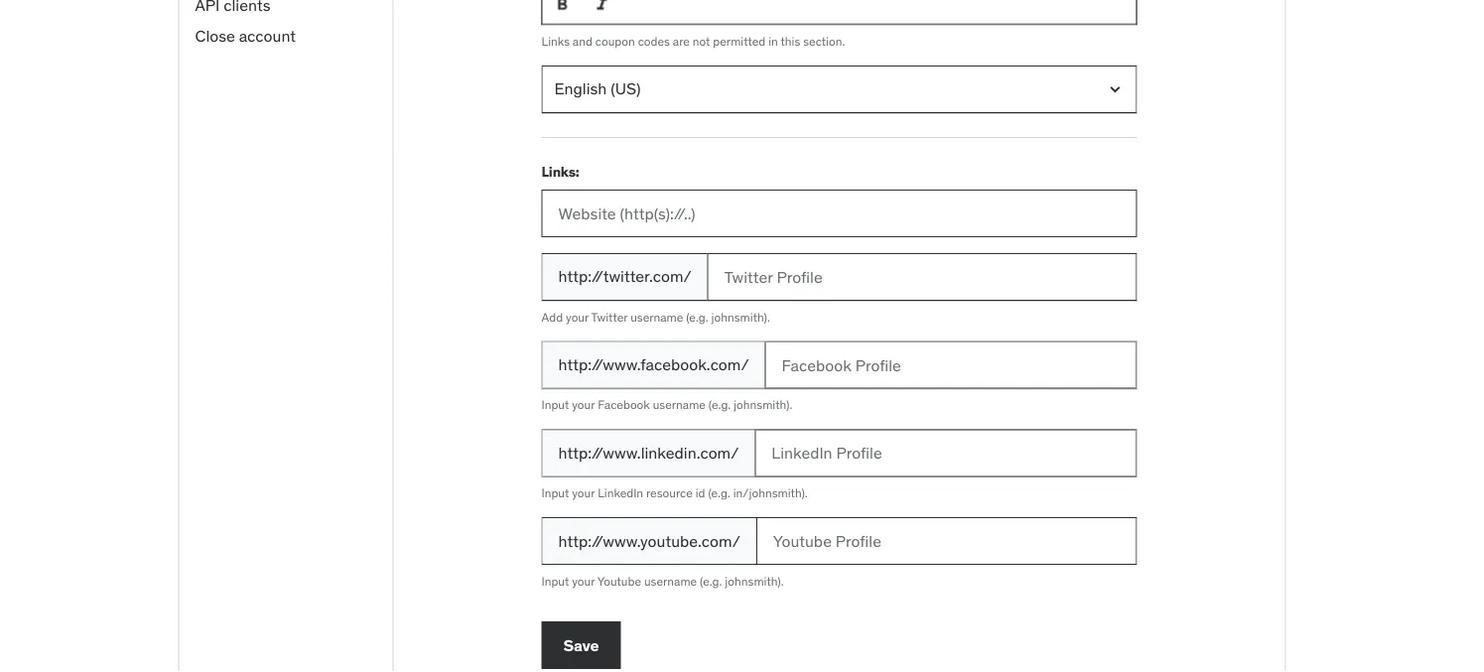 Task type: describe. For each thing, give the bounding box(es) containing it.
are
[[673, 33, 690, 49]]

your for http://www.youtube.com/
[[572, 573, 595, 589]]

http://www.linkedin.com/
[[558, 442, 739, 463]]

account
[[239, 25, 296, 45]]

facebook
[[598, 397, 650, 413]]

http://twitter.com/
[[558, 266, 692, 286]]

add your twitter username (e.g. johnsmith).
[[541, 309, 770, 324]]

bold image
[[552, 0, 572, 14]]

http://www.youtube.com/
[[558, 531, 740, 551]]

close account link
[[179, 21, 393, 51]]

http://www.facebook.com/
[[558, 354, 749, 375]]

input for http://www.linkedin.com/
[[541, 485, 569, 501]]

input for http://www.youtube.com/
[[541, 573, 569, 589]]

username for http://twitter.com/
[[630, 309, 683, 324]]

add
[[541, 309, 563, 324]]

links and coupon codes are not permitted in this section.
[[541, 33, 845, 49]]

links:
[[541, 162, 579, 180]]

youtube
[[597, 573, 641, 589]]

LinkedIn Profile text field
[[755, 429, 1137, 477]]

johnsmith). for http://www.youtube.com/
[[725, 573, 784, 589]]

input your facebook username (e.g. johnsmith).
[[541, 397, 792, 413]]

save
[[563, 635, 599, 655]]

links
[[541, 33, 570, 49]]



Task type: locate. For each thing, give the bounding box(es) containing it.
(e.g. down http://www.facebook.com/
[[709, 397, 731, 413]]

1 vertical spatial input
[[541, 485, 569, 501]]

input
[[541, 397, 569, 413], [541, 485, 569, 501], [541, 573, 569, 589]]

input for http://www.facebook.com/
[[541, 397, 569, 413]]

codes
[[638, 33, 670, 49]]

permitted
[[713, 33, 766, 49]]

2 vertical spatial username
[[644, 573, 697, 589]]

coupon
[[595, 33, 635, 49]]

3 input from the top
[[541, 573, 569, 589]]

your for http://twitter.com/
[[566, 309, 589, 324]]

input left facebook
[[541, 397, 569, 413]]

0 vertical spatial input
[[541, 397, 569, 413]]

0 vertical spatial johnsmith).
[[711, 309, 770, 324]]

resource
[[646, 485, 693, 501]]

(e.g.
[[686, 309, 708, 324], [709, 397, 731, 413], [708, 485, 730, 501], [700, 573, 722, 589]]

(e.g. up http://www.facebook.com/
[[686, 309, 708, 324]]

1 vertical spatial username
[[653, 397, 706, 413]]

johnsmith).
[[711, 309, 770, 324], [734, 397, 792, 413], [725, 573, 784, 589]]

username right twitter
[[630, 309, 683, 324]]

section.
[[803, 33, 845, 49]]

input left linkedin
[[541, 485, 569, 501]]

input left youtube
[[541, 573, 569, 589]]

(e.g. down http://www.youtube.com/
[[700, 573, 722, 589]]

username for http://www.youtube.com/
[[644, 573, 697, 589]]

(e.g. right id
[[708, 485, 730, 501]]

johnsmith). up http://www.facebook.com/
[[711, 309, 770, 324]]

username down http://www.youtube.com/
[[644, 573, 697, 589]]

your for http://www.facebook.com/
[[572, 397, 595, 413]]

in/johnsmith).
[[733, 485, 808, 501]]

(e.g. for http://twitter.com/
[[686, 309, 708, 324]]

input your youtube username (e.g. johnsmith).
[[541, 573, 784, 589]]

1 input from the top
[[541, 397, 569, 413]]

your left youtube
[[572, 573, 595, 589]]

Twitter Profile text field
[[707, 253, 1137, 301]]

johnsmith). for http://www.facebook.com/
[[734, 397, 792, 413]]

close
[[195, 25, 235, 45]]

Facebook Profile text field
[[765, 341, 1137, 389]]

not
[[693, 33, 710, 49]]

Youtube Profile text field
[[756, 517, 1137, 565]]

in
[[768, 33, 778, 49]]

1 vertical spatial johnsmith).
[[734, 397, 792, 413]]

username down http://www.facebook.com/
[[653, 397, 706, 413]]

input your linkedin resource id (e.g. in/johnsmith).
[[541, 485, 808, 501]]

username
[[630, 309, 683, 324], [653, 397, 706, 413], [644, 573, 697, 589]]

and
[[573, 33, 592, 49]]

(e.g. for http://www.facebook.com/
[[709, 397, 731, 413]]

your right add
[[566, 309, 589, 324]]

italic image
[[592, 0, 612, 14]]

johnsmith). down in/johnsmith).
[[725, 573, 784, 589]]

close account
[[195, 25, 296, 45]]

this
[[781, 33, 800, 49]]

your for http://www.linkedin.com/
[[572, 485, 595, 501]]

linkedin
[[598, 485, 643, 501]]

2 vertical spatial input
[[541, 573, 569, 589]]

johnsmith). for http://twitter.com/
[[711, 309, 770, 324]]

your left linkedin
[[572, 485, 595, 501]]

twitter
[[591, 309, 628, 324]]

your left facebook
[[572, 397, 595, 413]]

id
[[696, 485, 705, 501]]

username for http://www.facebook.com/
[[653, 397, 706, 413]]

Website (http(s)://..) url field
[[541, 189, 1137, 237]]

0 vertical spatial username
[[630, 309, 683, 324]]

2 input from the top
[[541, 485, 569, 501]]

johnsmith). up in/johnsmith).
[[734, 397, 792, 413]]

your
[[566, 309, 589, 324], [572, 397, 595, 413], [572, 485, 595, 501], [572, 573, 595, 589]]

2 vertical spatial johnsmith).
[[725, 573, 784, 589]]

None text field
[[541, 0, 1137, 25]]

save button
[[541, 621, 621, 669]]

(e.g. for http://www.youtube.com/
[[700, 573, 722, 589]]



Task type: vqa. For each thing, say whether or not it's contained in the screenshot.
Close
yes



